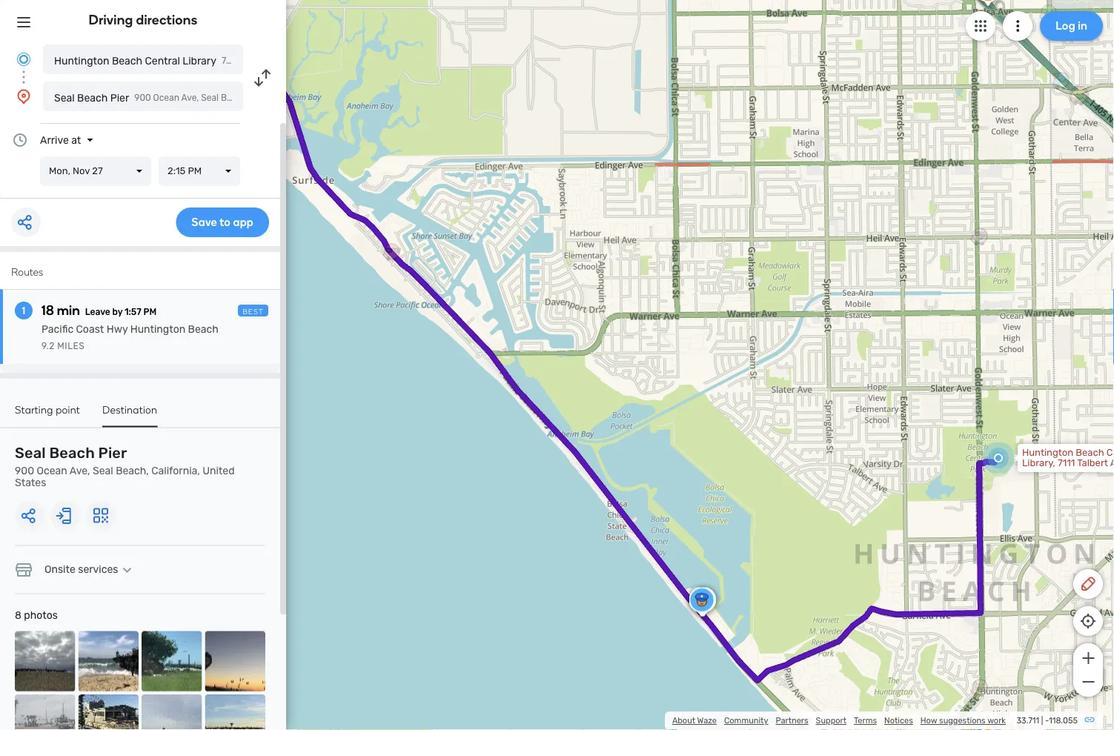 Task type: vqa. For each thing, say whether or not it's contained in the screenshot.
Malibu
no



Task type: locate. For each thing, give the bounding box(es) containing it.
ave, inside seal beach pier 900 ocean ave, seal beach, california, united states
[[70, 465, 90, 477]]

work
[[988, 716, 1006, 726]]

pm right 2:15
[[188, 165, 202, 177]]

ave, left "pier,"
[[170, 50, 189, 61]]

0 horizontal spatial huntington
[[54, 55, 109, 67]]

united for pier
[[203, 465, 235, 477]]

0 vertical spatial ocean
[[139, 50, 168, 61]]

1 vertical spatial beach,
[[116, 465, 149, 477]]

ocean
[[139, 50, 168, 61], [37, 465, 67, 477]]

community
[[725, 716, 769, 726]]

1 vertical spatial pm
[[144, 307, 157, 317]]

leave
[[85, 307, 110, 317]]

image 7 of seal beach pier, seal beach image
[[142, 695, 202, 730]]

ocean down starting point button
[[37, 465, 67, 477]]

900 inside seal beach pier 900 ocean ave, seal beach, california, united states
[[15, 465, 34, 477]]

18 min leave by 1:57 pm
[[42, 303, 157, 319]]

0 horizontal spatial states
[[15, 477, 46, 489]]

pier,
[[192, 39, 211, 51]]

services
[[78, 564, 118, 576]]

-
[[1046, 716, 1049, 726]]

0 vertical spatial 900
[[213, 39, 231, 51]]

0 vertical spatial ave,
[[170, 50, 189, 61]]

about waze community partners support terms notices how suggestions work
[[673, 716, 1006, 726]]

pier inside button
[[110, 92, 129, 104]]

huntington beach central library
[[54, 55, 216, 67]]

beach inside pacific coast hwy huntington beach 9.2 miles
[[188, 323, 219, 336]]

starting
[[15, 403, 53, 416]]

1 vertical spatial california,
[[151, 465, 200, 477]]

california, inside seal beach pier, 900 ocean ave, seal beach, california, united states
[[139, 60, 185, 72]]

states right library
[[219, 60, 248, 72]]

1 vertical spatial united
[[203, 465, 235, 477]]

1 vertical spatial ocean
[[37, 465, 67, 477]]

1 vertical spatial pier
[[98, 445, 127, 462]]

photos
[[24, 610, 58, 622]]

0 horizontal spatial ave,
[[70, 465, 90, 477]]

starting point
[[15, 403, 80, 416]]

pencil image
[[1080, 575, 1098, 593]]

states down starting point button
[[15, 477, 46, 489]]

1 vertical spatial 900
[[15, 465, 34, 477]]

image 4 of seal beach pier, seal beach image
[[205, 631, 265, 692]]

how suggestions work link
[[921, 716, 1006, 726]]

1 horizontal spatial huntington
[[130, 323, 186, 336]]

0 horizontal spatial ocean
[[37, 465, 67, 477]]

pier inside seal beach pier 900 ocean ave, seal beach, california, united states
[[98, 445, 127, 462]]

18
[[42, 303, 54, 319]]

ocean down 'driving directions' at the left top
[[139, 50, 168, 61]]

beach, down destination "button"
[[116, 465, 149, 477]]

support
[[816, 716, 847, 726]]

ave, down the "point"
[[70, 465, 90, 477]]

huntington up seal beach pier
[[54, 55, 109, 67]]

seal
[[139, 39, 158, 51], [191, 50, 210, 61], [54, 92, 75, 104], [15, 445, 46, 462], [93, 465, 113, 477]]

1 horizontal spatial ave,
[[170, 50, 189, 61]]

seal inside button
[[54, 92, 75, 104]]

beach for seal beach pier 900 ocean ave, seal beach, california, united states
[[49, 445, 95, 462]]

miles
[[57, 341, 85, 352]]

1
[[22, 304, 25, 317]]

california, inside seal beach pier 900 ocean ave, seal beach, california, united states
[[151, 465, 200, 477]]

1 vertical spatial states
[[15, 477, 46, 489]]

pm
[[188, 165, 202, 177], [144, 307, 157, 317]]

pier
[[110, 92, 129, 104], [98, 445, 127, 462]]

0 horizontal spatial pm
[[144, 307, 157, 317]]

900 down starting point button
[[15, 465, 34, 477]]

33.711
[[1017, 716, 1040, 726]]

ave, inside seal beach pier, 900 ocean ave, seal beach, california, united states
[[170, 50, 189, 61]]

starting point button
[[15, 403, 80, 426]]

beach, inside seal beach pier 900 ocean ave, seal beach, california, united states
[[116, 465, 149, 477]]

pacific coast hwy huntington beach 9.2 miles
[[42, 323, 219, 352]]

notices
[[885, 716, 913, 726]]

pier down destination "button"
[[98, 445, 127, 462]]

location image
[[15, 88, 33, 105]]

900 for pier
[[15, 465, 34, 477]]

clock image
[[11, 131, 29, 149]]

0 vertical spatial huntington
[[54, 55, 109, 67]]

ocean for pier
[[37, 465, 67, 477]]

beach inside seal beach pier, 900 ocean ave, seal beach, california, united states
[[161, 39, 189, 51]]

best
[[243, 307, 264, 316]]

seal for seal beach pier 900 ocean ave, seal beach, california, united states
[[15, 445, 46, 462]]

1 horizontal spatial states
[[219, 60, 248, 72]]

driving
[[89, 12, 133, 28]]

seal beach pier button
[[43, 82, 243, 111]]

united inside seal beach pier, 900 ocean ave, seal beach, california, united states
[[187, 60, 217, 72]]

states inside seal beach pier 900 ocean ave, seal beach, california, united states
[[15, 477, 46, 489]]

huntington down "1:57"
[[130, 323, 186, 336]]

image 5 of seal beach pier, seal beach image
[[15, 695, 75, 730]]

seal right central
[[191, 50, 210, 61]]

beach, right "pier,"
[[213, 50, 244, 61]]

27
[[92, 165, 103, 177]]

seal right 'location' image
[[54, 92, 75, 104]]

image 8 of seal beach pier, seal beach image
[[205, 695, 265, 730]]

0 horizontal spatial beach,
[[116, 465, 149, 477]]

waze
[[698, 716, 717, 726]]

beach inside seal beach pier 900 ocean ave, seal beach, california, united states
[[49, 445, 95, 462]]

ave,
[[170, 50, 189, 61], [70, 465, 90, 477]]

california, up the seal beach pier button
[[139, 60, 185, 72]]

1 vertical spatial ave,
[[70, 465, 90, 477]]

pier down huntington beach central library
[[110, 92, 129, 104]]

image 6 of seal beach pier, seal beach image
[[78, 695, 139, 730]]

zoom in image
[[1079, 650, 1098, 667]]

0 vertical spatial states
[[219, 60, 248, 72]]

beach for seal beach pier
[[77, 92, 108, 104]]

1 horizontal spatial pm
[[188, 165, 202, 177]]

0 vertical spatial pm
[[188, 165, 202, 177]]

california,
[[139, 60, 185, 72], [151, 465, 200, 477]]

mon, nov 27 list box
[[40, 156, 151, 186]]

states for pier,
[[219, 60, 248, 72]]

huntington
[[54, 55, 109, 67], [130, 323, 186, 336]]

900 inside seal beach pier, 900 ocean ave, seal beach, california, united states
[[213, 39, 231, 51]]

2:15 pm
[[168, 165, 202, 177]]

beach, inside seal beach pier, 900 ocean ave, seal beach, california, united states
[[213, 50, 244, 61]]

beach, for pier
[[116, 465, 149, 477]]

0 horizontal spatial 900
[[15, 465, 34, 477]]

suggestions
[[940, 716, 986, 726]]

seal down destination "button"
[[93, 465, 113, 477]]

pm right "1:57"
[[144, 307, 157, 317]]

1 horizontal spatial ocean
[[139, 50, 168, 61]]

routes
[[11, 266, 43, 278]]

ocean inside seal beach pier 900 ocean ave, seal beach, california, united states
[[37, 465, 67, 477]]

arrive
[[40, 134, 69, 146]]

33.711 | -118.055
[[1017, 716, 1078, 726]]

0 vertical spatial pier
[[110, 92, 129, 104]]

1 vertical spatial huntington
[[130, 323, 186, 336]]

link image
[[1084, 714, 1096, 726]]

0 vertical spatial california,
[[139, 60, 185, 72]]

0 vertical spatial united
[[187, 60, 217, 72]]

united inside seal beach pier 900 ocean ave, seal beach, california, united states
[[203, 465, 235, 477]]

pm inside 18 min leave by 1:57 pm
[[144, 307, 157, 317]]

ocean inside seal beach pier, 900 ocean ave, seal beach, california, united states
[[139, 50, 168, 61]]

2:15
[[168, 165, 186, 177]]

pier for seal beach pier 900 ocean ave, seal beach, california, united states
[[98, 445, 127, 462]]

united
[[187, 60, 217, 72], [203, 465, 235, 477]]

beach,
[[213, 50, 244, 61], [116, 465, 149, 477]]

beach
[[161, 39, 189, 51], [112, 55, 142, 67], [77, 92, 108, 104], [188, 323, 219, 336], [49, 445, 95, 462]]

900 for pier,
[[213, 39, 231, 51]]

seal down starting point button
[[15, 445, 46, 462]]

900
[[213, 39, 231, 51], [15, 465, 34, 477]]

0 vertical spatial beach,
[[213, 50, 244, 61]]

8
[[15, 610, 21, 622]]

states
[[219, 60, 248, 72], [15, 477, 46, 489]]

california, down destination "button"
[[151, 465, 200, 477]]

seal up central
[[139, 39, 158, 51]]

1 horizontal spatial 900
[[213, 39, 231, 51]]

beach for seal beach pier, 900 ocean ave, seal beach, california, united states
[[161, 39, 189, 51]]

how
[[921, 716, 938, 726]]

hwy
[[107, 323, 128, 336]]

states inside seal beach pier, 900 ocean ave, seal beach, california, united states
[[219, 60, 248, 72]]

1 horizontal spatial beach,
[[213, 50, 244, 61]]

900 right "pier,"
[[213, 39, 231, 51]]



Task type: describe. For each thing, give the bounding box(es) containing it.
about waze link
[[673, 716, 717, 726]]

onsite
[[44, 564, 76, 576]]

states for pier
[[15, 477, 46, 489]]

image 1 of seal beach pier, seal beach image
[[15, 631, 75, 692]]

partners link
[[776, 716, 809, 726]]

central
[[145, 55, 180, 67]]

1:57
[[125, 307, 141, 317]]

notices link
[[885, 716, 913, 726]]

seal for seal beach pier, 900 ocean ave, seal beach, california, united states
[[139, 39, 158, 51]]

community link
[[725, 716, 769, 726]]

zoom out image
[[1079, 673, 1098, 691]]

terms link
[[854, 716, 877, 726]]

mon, nov 27
[[49, 165, 103, 177]]

pm inside list box
[[188, 165, 202, 177]]

seal beach pier
[[54, 92, 129, 104]]

library
[[183, 55, 216, 67]]

coast
[[76, 323, 104, 336]]

california, for pier,
[[139, 60, 185, 72]]

store image
[[15, 561, 33, 579]]

huntington inside pacific coast hwy huntington beach 9.2 miles
[[130, 323, 186, 336]]

huntington beach central library button
[[43, 44, 243, 74]]

united for pier,
[[187, 60, 217, 72]]

ocean for pier,
[[139, 50, 168, 61]]

directions
[[136, 12, 198, 28]]

at
[[71, 134, 81, 146]]

ave, for pier
[[70, 465, 90, 477]]

beach, for pier,
[[213, 50, 244, 61]]

support link
[[816, 716, 847, 726]]

destination
[[102, 403, 157, 416]]

118.055
[[1049, 716, 1078, 726]]

arrive at
[[40, 134, 81, 146]]

beach for huntington beach central library
[[112, 55, 142, 67]]

about
[[673, 716, 696, 726]]

nov
[[73, 165, 90, 177]]

onsite services button
[[44, 564, 136, 576]]

8 photos
[[15, 610, 58, 622]]

terms
[[854, 716, 877, 726]]

9.2
[[42, 341, 55, 352]]

chevron down image
[[118, 564, 136, 576]]

|
[[1042, 716, 1044, 726]]

california, for pier
[[151, 465, 200, 477]]

2:15 pm list box
[[159, 156, 240, 186]]

pacific
[[42, 323, 74, 336]]

image 2 of seal beach pier, seal beach image
[[78, 631, 139, 692]]

mon,
[[49, 165, 70, 177]]

by
[[112, 307, 123, 317]]

min
[[57, 303, 80, 319]]

huntington inside button
[[54, 55, 109, 67]]

onsite services
[[44, 564, 118, 576]]

point
[[56, 403, 80, 416]]

seal beach pier, 900 ocean ave, seal beach, california, united states
[[139, 39, 248, 72]]

seal for seal beach pier
[[54, 92, 75, 104]]

destination button
[[102, 403, 157, 428]]

image 3 of seal beach pier, seal beach image
[[142, 631, 202, 692]]

pier for seal beach pier
[[110, 92, 129, 104]]

current location image
[[15, 50, 33, 68]]

driving directions
[[89, 12, 198, 28]]

seal beach pier 900 ocean ave, seal beach, california, united states
[[15, 445, 235, 489]]

partners
[[776, 716, 809, 726]]

ave, for pier,
[[170, 50, 189, 61]]



